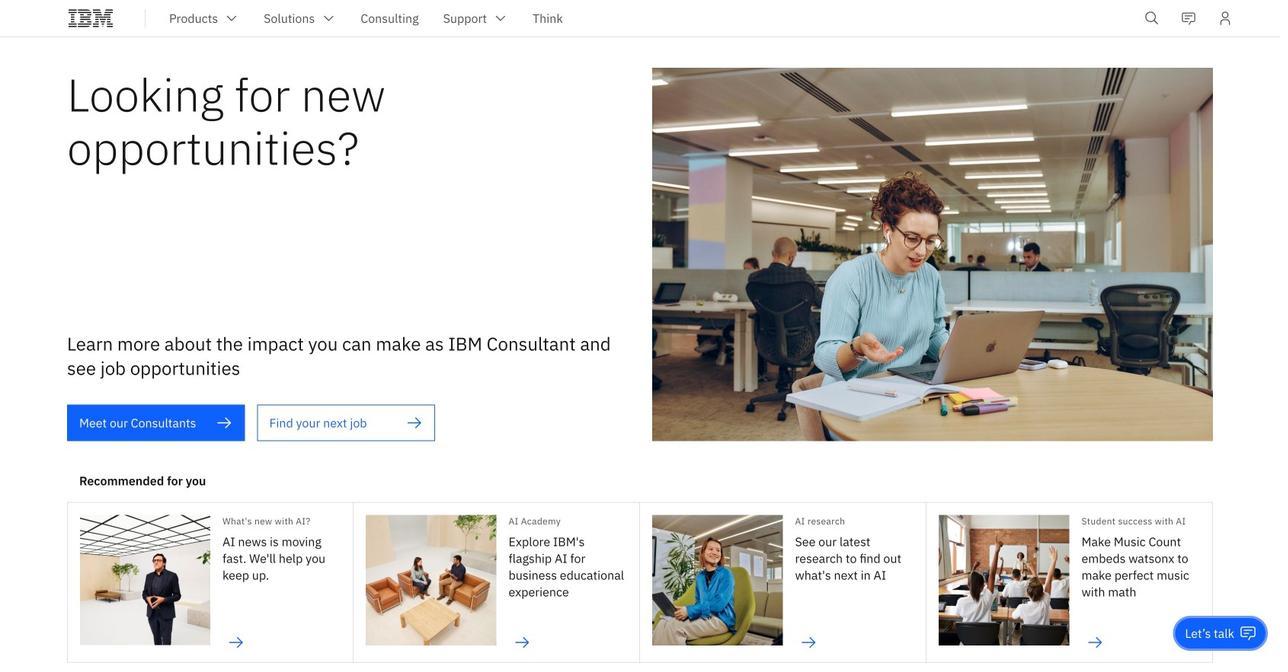 Task type: locate. For each thing, give the bounding box(es) containing it.
let's talk element
[[1185, 626, 1235, 642]]



